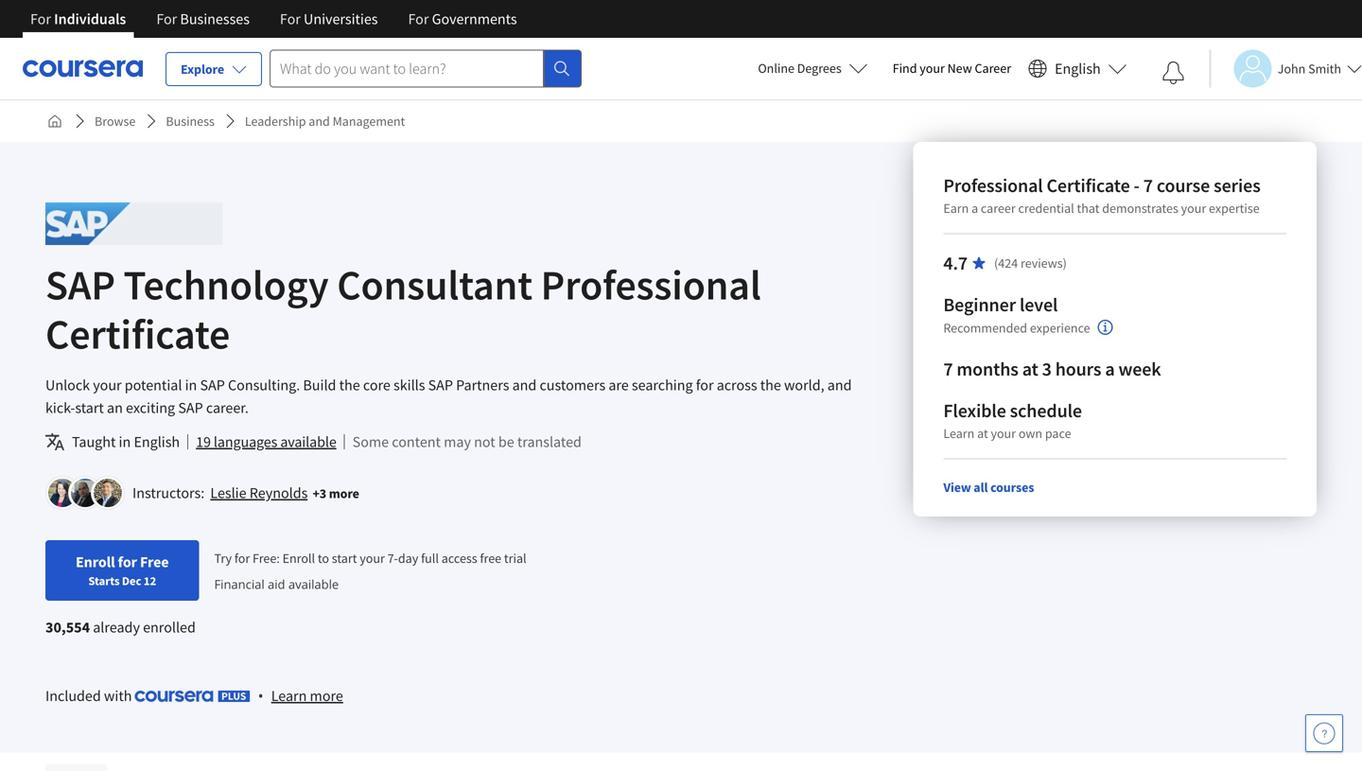 Task type: describe. For each thing, give the bounding box(es) containing it.
leadership and management
[[245, 113, 405, 130]]

try for free: enroll to start your 7-day full access free trial financial aid available
[[214, 550, 527, 593]]

potential
[[125, 376, 182, 395]]

career
[[981, 200, 1016, 217]]

for for universities
[[280, 9, 301, 28]]

1 the from the left
[[339, 376, 360, 395]]

to
[[318, 550, 329, 567]]

1 vertical spatial a
[[1106, 357, 1115, 381]]

explore
[[181, 61, 224, 78]]

-
[[1134, 174, 1140, 197]]

already
[[93, 618, 140, 637]]

free:
[[253, 550, 280, 567]]

management
[[333, 113, 405, 130]]

business
[[166, 113, 215, 130]]

learn inside flexible schedule learn at your own pace
[[944, 425, 975, 442]]

across
[[717, 376, 758, 395]]

for inside unlock your potential in sap consulting. build the core skills sap partners and customers are searching for across the world, and kick-start an exciting sap career.
[[696, 376, 714, 395]]

free
[[140, 553, 169, 572]]

leadership and management link
[[237, 104, 413, 138]]

start inside try for free: enroll to start your 7-day full access free trial financial aid available
[[332, 550, 357, 567]]

professional certificate - 7 course series earn a career credential that demonstrates your expertise
[[944, 174, 1261, 217]]

certificate inside sap technology consultant  professional certificate
[[45, 308, 230, 360]]

available inside button
[[280, 433, 337, 451]]

included
[[45, 686, 101, 705]]

may
[[444, 433, 471, 451]]

skills
[[394, 376, 425, 395]]

level
[[1020, 293, 1058, 317]]

start inside unlock your potential in sap consulting. build the core skills sap partners and customers are searching for across the world, and kick-start an exciting sap career.
[[75, 398, 104, 417]]

miguel alcobia image
[[71, 479, 99, 507]]

more inside • learn more
[[310, 687, 343, 706]]

help center image
[[1314, 722, 1336, 745]]

view
[[944, 479, 972, 496]]

view all courses
[[944, 479, 1035, 496]]

content
[[392, 433, 441, 451]]

browse link
[[87, 104, 143, 138]]

+3
[[313, 485, 327, 502]]

your right find at the top right of the page
[[920, 60, 945, 77]]

7 months at 3 hours a week
[[944, 357, 1162, 381]]

recommended experience
[[944, 319, 1091, 336]]

for individuals
[[30, 9, 126, 28]]

with
[[104, 686, 132, 705]]

your inside try for free: enroll to start your 7-day full access free trial financial aid available
[[360, 550, 385, 567]]

governments
[[432, 9, 517, 28]]

enroll inside try for free: enroll to start your 7-day full access free trial financial aid available
[[283, 550, 315, 567]]

at inside flexible schedule learn at your own pace
[[978, 425, 989, 442]]

professional inside professional certificate - 7 course series earn a career credential that demonstrates your expertise
[[944, 174, 1044, 197]]

searching
[[632, 376, 693, 395]]

available inside try for free: enroll to start your 7-day full access free trial financial aid available
[[289, 576, 339, 593]]

for universities
[[280, 9, 378, 28]]

your inside flexible schedule learn at your own pace
[[991, 425, 1017, 442]]

find
[[893, 60, 918, 77]]

for governments
[[408, 9, 517, 28]]

• learn more
[[258, 685, 343, 706]]

coursera plus image
[[135, 691, 251, 702]]

•
[[258, 685, 264, 706]]

world,
[[785, 376, 825, 395]]

leadership
[[245, 113, 306, 130]]

translated
[[518, 433, 582, 451]]

free
[[480, 550, 502, 567]]

languages
[[214, 433, 278, 451]]

exciting
[[126, 398, 175, 417]]

be
[[499, 433, 515, 451]]

coursera image
[[23, 53, 143, 84]]

for for governments
[[408, 9, 429, 28]]

home image
[[47, 114, 62, 129]]

find your new career link
[[884, 57, 1021, 80]]

online degrees button
[[743, 47, 884, 89]]

0 horizontal spatial english
[[134, 433, 180, 451]]

for businesses
[[156, 9, 250, 28]]

your inside unlock your potential in sap consulting. build the core skills sap partners and customers are searching for across the world, and kick-start an exciting sap career.
[[93, 376, 122, 395]]

beginner
[[944, 293, 1017, 317]]

schedule
[[1010, 399, 1083, 423]]

demonstrates
[[1103, 200, 1179, 217]]

degrees
[[798, 60, 842, 77]]

enroll for free starts dec 12
[[76, 553, 169, 589]]

for for businesses
[[156, 9, 177, 28]]

day
[[398, 550, 419, 567]]

not
[[474, 433, 496, 451]]

learn more link
[[271, 684, 343, 707]]

trial
[[504, 550, 527, 567]]

earn
[[944, 200, 969, 217]]

3
[[1043, 357, 1052, 381]]

0 horizontal spatial and
[[309, 113, 330, 130]]

credential
[[1019, 200, 1075, 217]]

+3 more button
[[313, 484, 359, 503]]

enrolled
[[143, 618, 196, 637]]

pace
[[1046, 425, 1072, 442]]

30,554 already enrolled
[[45, 618, 196, 637]]

certificate inside professional certificate - 7 course series earn a career credential that demonstrates your expertise
[[1047, 174, 1131, 197]]

leslie
[[210, 484, 247, 503]]

are
[[609, 376, 629, 395]]

reynolds
[[250, 484, 308, 503]]

recommended
[[944, 319, 1028, 336]]

technology
[[124, 258, 329, 311]]

career.
[[206, 398, 249, 417]]

reviews)
[[1021, 255, 1067, 272]]

for for enroll for free
[[118, 553, 137, 572]]

0 horizontal spatial in
[[119, 433, 131, 451]]

dec
[[122, 574, 141, 589]]

sap up "career."
[[200, 376, 225, 395]]

in inside unlock your potential in sap consulting. build the core skills sap partners and customers are searching for across the world, and kick-start an exciting sap career.
[[185, 376, 197, 395]]

own
[[1019, 425, 1043, 442]]

19 languages available button
[[196, 431, 337, 453]]



Task type: locate. For each thing, give the bounding box(es) containing it.
1 horizontal spatial learn
[[944, 425, 975, 442]]

experience
[[1031, 319, 1091, 336]]

for for individuals
[[30, 9, 51, 28]]

1 vertical spatial more
[[310, 687, 343, 706]]

30,554
[[45, 618, 90, 637]]

more right •
[[310, 687, 343, 706]]

start left an
[[75, 398, 104, 417]]

instructors:
[[133, 484, 205, 503]]

more right +3
[[329, 485, 359, 502]]

1 vertical spatial 7
[[944, 357, 954, 381]]

universities
[[304, 9, 378, 28]]

kick-
[[45, 398, 75, 417]]

financial
[[214, 576, 265, 593]]

course
[[1157, 174, 1211, 197]]

3 for from the left
[[280, 9, 301, 28]]

unlock
[[45, 376, 90, 395]]

english inside english button
[[1055, 59, 1101, 78]]

2 horizontal spatial for
[[696, 376, 714, 395]]

access
[[442, 550, 478, 567]]

0 horizontal spatial certificate
[[45, 308, 230, 360]]

english down exciting
[[134, 433, 180, 451]]

in right potential
[[185, 376, 197, 395]]

19 languages available
[[196, 433, 337, 451]]

1 for from the left
[[30, 9, 51, 28]]

learn inside • learn more
[[271, 687, 307, 706]]

john
[[1278, 60, 1306, 77]]

unlock your potential in sap consulting. build the core skills sap partners and customers are searching for across the world, and kick-start an exciting sap career.
[[45, 376, 852, 417]]

aid
[[268, 576, 285, 593]]

build
[[303, 376, 336, 395]]

7 inside professional certificate - 7 course series earn a career credential that demonstrates your expertise
[[1144, 174, 1154, 197]]

learn down flexible
[[944, 425, 975, 442]]

0 horizontal spatial the
[[339, 376, 360, 395]]

your inside professional certificate - 7 course series earn a career credential that demonstrates your expertise
[[1182, 200, 1207, 217]]

a left week
[[1106, 357, 1115, 381]]

dr omar sharaf image
[[94, 479, 122, 507]]

0 vertical spatial at
[[1023, 357, 1039, 381]]

business link
[[158, 104, 222, 138]]

1 horizontal spatial enroll
[[283, 550, 315, 567]]

2 for from the left
[[156, 9, 177, 28]]

and right leadership
[[309, 113, 330, 130]]

sap image
[[45, 203, 223, 245]]

7 left months
[[944, 357, 954, 381]]

the left core
[[339, 376, 360, 395]]

1 vertical spatial learn
[[271, 687, 307, 706]]

sap up 19 at the left bottom
[[178, 398, 203, 417]]

for left universities
[[280, 9, 301, 28]]

an
[[107, 398, 123, 417]]

view all courses link
[[944, 479, 1035, 496]]

john smith button
[[1210, 50, 1363, 88]]

your up an
[[93, 376, 122, 395]]

0 horizontal spatial enroll
[[76, 553, 115, 572]]

flexible
[[944, 399, 1007, 423]]

for inside try for free: enroll to start your 7-day full access free trial financial aid available
[[235, 550, 250, 567]]

more inside instructors: leslie reynolds +3 more
[[329, 485, 359, 502]]

(424 reviews)
[[995, 255, 1067, 272]]

0 horizontal spatial a
[[972, 200, 979, 217]]

available
[[280, 433, 337, 451], [289, 576, 339, 593]]

the left world,
[[761, 376, 782, 395]]

new
[[948, 60, 973, 77]]

courses
[[991, 479, 1035, 496]]

enroll
[[283, 550, 315, 567], [76, 553, 115, 572]]

and right world,
[[828, 376, 852, 395]]

sap right skills
[[428, 376, 453, 395]]

certificate up potential
[[45, 308, 230, 360]]

smith
[[1309, 60, 1342, 77]]

and
[[309, 113, 330, 130], [513, 376, 537, 395], [828, 376, 852, 395]]

consultant
[[337, 258, 533, 311]]

included with
[[45, 686, 135, 705]]

show notifications image
[[1163, 62, 1186, 84]]

in right taught
[[119, 433, 131, 451]]

2 horizontal spatial and
[[828, 376, 852, 395]]

0 vertical spatial available
[[280, 433, 337, 451]]

for up what do you want to learn? text field
[[408, 9, 429, 28]]

sap inside sap technology consultant  professional certificate
[[45, 258, 115, 311]]

customers
[[540, 376, 606, 395]]

0 horizontal spatial 7
[[944, 357, 954, 381]]

12
[[144, 574, 156, 589]]

0 vertical spatial start
[[75, 398, 104, 417]]

hours
[[1056, 357, 1102, 381]]

1 horizontal spatial a
[[1106, 357, 1115, 381]]

your down course on the right top of the page
[[1182, 200, 1207, 217]]

1 horizontal spatial for
[[235, 550, 250, 567]]

1 horizontal spatial at
[[1023, 357, 1039, 381]]

0 vertical spatial in
[[185, 376, 197, 395]]

for up dec
[[118, 553, 137, 572]]

at left 3
[[1023, 357, 1039, 381]]

for left businesses on the top left
[[156, 9, 177, 28]]

0 horizontal spatial start
[[75, 398, 104, 417]]

for right try
[[235, 550, 250, 567]]

your left 7-
[[360, 550, 385, 567]]

0 horizontal spatial professional
[[541, 258, 762, 311]]

banner navigation
[[15, 0, 533, 38]]

certificate up that
[[1047, 174, 1131, 197]]

months
[[957, 357, 1019, 381]]

0 vertical spatial more
[[329, 485, 359, 502]]

some
[[353, 433, 389, 451]]

for for try for free: enroll to start your 7-day full access free trial
[[235, 550, 250, 567]]

flexible schedule learn at your own pace
[[944, 399, 1083, 442]]

for left across
[[696, 376, 714, 395]]

for
[[30, 9, 51, 28], [156, 9, 177, 28], [280, 9, 301, 28], [408, 9, 429, 28]]

browse
[[95, 113, 136, 130]]

online
[[758, 60, 795, 77]]

sap technology consultant  professional certificate
[[45, 258, 762, 360]]

for inside enroll for free starts dec 12
[[118, 553, 137, 572]]

start
[[75, 398, 104, 417], [332, 550, 357, 567]]

0 vertical spatial professional
[[944, 174, 1044, 197]]

1 vertical spatial english
[[134, 433, 180, 451]]

None search field
[[270, 50, 582, 88]]

1 horizontal spatial start
[[332, 550, 357, 567]]

find your new career
[[893, 60, 1012, 77]]

leslie reynolds image
[[48, 479, 77, 507]]

What do you want to learn? text field
[[270, 50, 544, 88]]

try
[[214, 550, 232, 567]]

professional inside sap technology consultant  professional certificate
[[541, 258, 762, 311]]

enroll inside enroll for free starts dec 12
[[76, 553, 115, 572]]

partners
[[456, 376, 510, 395]]

0 vertical spatial english
[[1055, 59, 1101, 78]]

consulting.
[[228, 376, 300, 395]]

your
[[920, 60, 945, 77], [1182, 200, 1207, 217], [93, 376, 122, 395], [991, 425, 1017, 442], [360, 550, 385, 567]]

1 vertical spatial professional
[[541, 258, 762, 311]]

2 the from the left
[[761, 376, 782, 395]]

0 horizontal spatial for
[[118, 553, 137, 572]]

a
[[972, 200, 979, 217], [1106, 357, 1115, 381]]

0 horizontal spatial at
[[978, 425, 989, 442]]

4.7
[[944, 251, 968, 275]]

1 vertical spatial available
[[289, 576, 339, 593]]

4 for from the left
[[408, 9, 429, 28]]

available up +3
[[280, 433, 337, 451]]

a inside professional certificate - 7 course series earn a career credential that demonstrates your expertise
[[972, 200, 979, 217]]

1 horizontal spatial certificate
[[1047, 174, 1131, 197]]

sap
[[45, 258, 115, 311], [200, 376, 225, 395], [428, 376, 453, 395], [178, 398, 203, 417]]

1 horizontal spatial english
[[1055, 59, 1101, 78]]

1 horizontal spatial 7
[[1144, 174, 1154, 197]]

0 vertical spatial 7
[[1144, 174, 1154, 197]]

1 horizontal spatial the
[[761, 376, 782, 395]]

your left own at the bottom right of page
[[991, 425, 1017, 442]]

the
[[339, 376, 360, 395], [761, 376, 782, 395]]

a right earn
[[972, 200, 979, 217]]

more
[[329, 485, 359, 502], [310, 687, 343, 706]]

sap down sap image
[[45, 258, 115, 311]]

all
[[974, 479, 988, 496]]

0 vertical spatial a
[[972, 200, 979, 217]]

english right career
[[1055, 59, 1101, 78]]

and right partners
[[513, 376, 537, 395]]

enroll up starts
[[76, 553, 115, 572]]

at
[[1023, 357, 1039, 381], [978, 425, 989, 442]]

certificate
[[1047, 174, 1131, 197], [45, 308, 230, 360]]

expertise
[[1210, 200, 1260, 217]]

online degrees
[[758, 60, 842, 77]]

at down flexible
[[978, 425, 989, 442]]

core
[[363, 376, 391, 395]]

some content may not be translated
[[353, 433, 582, 451]]

0 horizontal spatial learn
[[271, 687, 307, 706]]

1 horizontal spatial professional
[[944, 174, 1044, 197]]

7
[[1144, 174, 1154, 197], [944, 357, 954, 381]]

taught in english
[[72, 433, 180, 451]]

1 vertical spatial in
[[119, 433, 131, 451]]

1 vertical spatial at
[[978, 425, 989, 442]]

learn right •
[[271, 687, 307, 706]]

john smith
[[1278, 60, 1342, 77]]

information about difficulty level pre-requisites. image
[[1098, 320, 1114, 335]]

financial aid available button
[[214, 576, 339, 593]]

0 vertical spatial certificate
[[1047, 174, 1131, 197]]

start right to
[[332, 550, 357, 567]]

week
[[1119, 357, 1162, 381]]

1 horizontal spatial and
[[513, 376, 537, 395]]

0 vertical spatial learn
[[944, 425, 975, 442]]

beginner level
[[944, 293, 1058, 317]]

available down to
[[289, 576, 339, 593]]

instructors: leslie reynolds +3 more
[[133, 484, 359, 503]]

for left "individuals"
[[30, 9, 51, 28]]

(424
[[995, 255, 1019, 272]]

professional
[[944, 174, 1044, 197], [541, 258, 762, 311]]

learn
[[944, 425, 975, 442], [271, 687, 307, 706]]

english button
[[1021, 38, 1136, 99]]

7 right -
[[1144, 174, 1154, 197]]

starts
[[88, 574, 120, 589]]

taught
[[72, 433, 116, 451]]

enroll left to
[[283, 550, 315, 567]]

1 vertical spatial certificate
[[45, 308, 230, 360]]

1 horizontal spatial in
[[185, 376, 197, 395]]

1 vertical spatial start
[[332, 550, 357, 567]]



Task type: vqa. For each thing, say whether or not it's contained in the screenshot.
Diploma in the Earn a Post Graduate Diploma from a premier institution and build skills for a successful career in data science.
no



